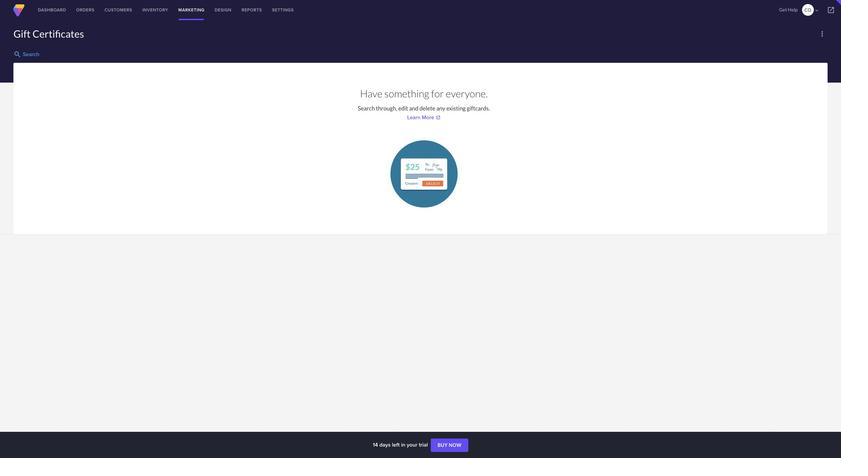 Task type: vqa. For each thing, say whether or not it's contained in the screenshot.
LEFT
yes



Task type: describe. For each thing, give the bounding box(es) containing it.
days
[[380, 441, 391, 449]]

settings
[[272, 7, 294, 13]]

search search
[[13, 50, 39, 58]]

dashboard link
[[33, 0, 71, 20]]

and
[[409, 105, 419, 112]]

existing
[[447, 105, 466, 112]]

more_vert button
[[817, 29, 828, 39]]

search
[[13, 50, 22, 58]]

 link
[[822, 0, 842, 20]]


[[814, 7, 820, 13]]

have
[[360, 87, 383, 99]]

design
[[215, 7, 232, 13]]

inventory
[[142, 7, 168, 13]]

get
[[780, 7, 788, 12]]

left
[[392, 441, 400, 449]]

have something for everyone.
[[360, 87, 488, 99]]

delete
[[420, 105, 436, 112]]

gift
[[13, 28, 31, 40]]

marketing
[[178, 7, 205, 13]]

learn more link
[[407, 114, 441, 121]]

now
[[449, 443, 462, 448]]

certificates
[[33, 28, 84, 40]]

your
[[407, 441, 418, 449]]

orders
[[76, 7, 95, 13]]

something
[[385, 87, 430, 99]]

giftcards.
[[467, 105, 490, 112]]

trial
[[419, 441, 428, 449]]



Task type: locate. For each thing, give the bounding box(es) containing it.
search inside search through, edit and delete any existing giftcards. learn more
[[358, 105, 375, 112]]

1 vertical spatial search
[[358, 105, 375, 112]]

through,
[[376, 105, 397, 112]]

for
[[432, 87, 444, 99]]

customers
[[105, 7, 132, 13]]

learn
[[407, 114, 421, 121]]

oops! you don't have any gift certificates yet. image
[[391, 140, 458, 208]]

search down the have
[[358, 105, 375, 112]]

search right search
[[23, 51, 39, 58]]

buy
[[438, 443, 448, 448]]

help
[[788, 7, 798, 12]]

buy now link
[[431, 439, 469, 452]]

any
[[437, 105, 446, 112]]

in
[[401, 441, 406, 449]]

1 horizontal spatial search
[[358, 105, 375, 112]]

14 days left in your trial
[[373, 441, 430, 449]]

co
[[805, 7, 812, 13]]

search
[[23, 51, 39, 58], [358, 105, 375, 112]]

edit
[[399, 105, 408, 112]]

more_vert
[[819, 30, 827, 38]]

0 vertical spatial search
[[23, 51, 39, 58]]

0 horizontal spatial search
[[23, 51, 39, 58]]

14
[[373, 441, 378, 449]]

reports
[[242, 7, 262, 13]]


[[828, 6, 836, 14]]

buy now
[[438, 443, 462, 448]]

search inside search search
[[23, 51, 39, 58]]

dashboard
[[38, 7, 66, 13]]

everyone.
[[446, 87, 488, 99]]

get help
[[780, 7, 798, 12]]

gift certificates
[[13, 28, 84, 40]]

search through, edit and delete any existing giftcards. learn more
[[358, 105, 490, 121]]

co 
[[805, 7, 820, 13]]

more
[[422, 114, 435, 121]]



